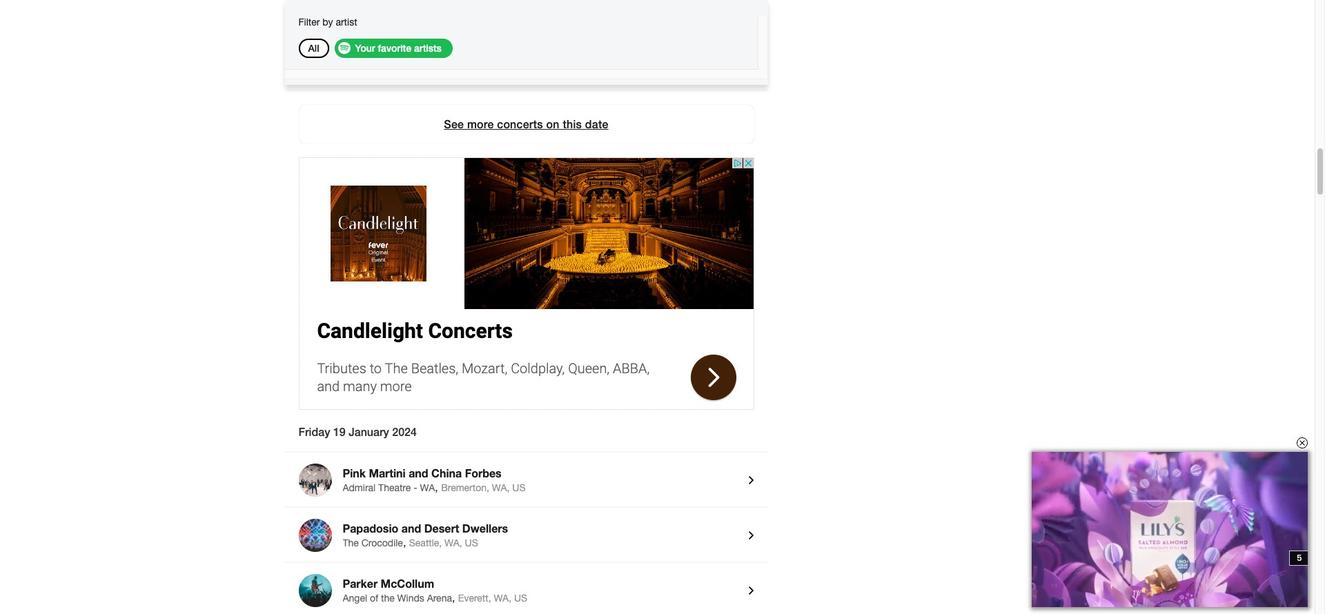 Task type: vqa. For each thing, say whether or not it's contained in the screenshot.
CHINA
yes



Task type: locate. For each thing, give the bounding box(es) containing it.
1 vertical spatial seattle,
[[409, 538, 442, 549]]

and
[[409, 467, 428, 480], [402, 522, 421, 535]]

1 vertical spatial -
[[414, 483, 417, 494]]

friday 19 january 2024
[[299, 425, 417, 438]]

pink martini and china forbes admiral theatre - wa , bremerton, wa, us
[[343, 467, 526, 494]]

here
[[343, 66, 363, 77]]

and up wa
[[409, 467, 428, 480]]

seattle, inside papadosio and desert dwellers the crocodile , seattle, wa, us
[[409, 538, 442, 549]]

date
[[585, 117, 609, 130]]

everett,
[[458, 593, 491, 604]]

wa,
[[434, 66, 452, 77], [492, 483, 510, 494], [445, 538, 462, 549], [494, 593, 512, 604]]

us inside pink martini and china forbes admiral theatre - wa , bremerton, wa, us
[[512, 483, 526, 494]]

seattle,
[[399, 66, 432, 77], [409, 538, 442, 549]]

pink
[[343, 467, 366, 480]]

all link
[[308, 42, 319, 54]]

1 vertical spatial and
[[402, 522, 421, 535]]

0 vertical spatial -
[[366, 66, 370, 77]]

us
[[455, 66, 468, 77], [512, 483, 526, 494], [465, 538, 478, 549], [514, 593, 528, 604]]

- right the here
[[366, 66, 370, 77]]

and left desert
[[402, 522, 421, 535]]

filter by artist
[[299, 17, 357, 28]]

filter
[[299, 17, 320, 28]]

your favorite artists button
[[335, 39, 453, 58]]

janeane garofalo live image
[[299, 47, 332, 80]]

favorite
[[378, 42, 411, 54]]

on
[[546, 117, 560, 130]]

crocodile
[[362, 538, 403, 549]]

wa, down artists
[[434, 66, 452, 77]]

the
[[343, 538, 359, 549]]

parker mccollum live image
[[299, 574, 332, 608]]

zeke beats live image
[[299, 0, 332, 25]]

0 vertical spatial and
[[409, 467, 428, 480]]

bremerton,
[[441, 483, 489, 494]]

-
[[366, 66, 370, 77], [414, 483, 417, 494]]

0 horizontal spatial -
[[366, 66, 370, 77]]

1 horizontal spatial -
[[414, 483, 417, 494]]

us inside papadosio and desert dwellers the crocodile , seattle, wa, us
[[465, 538, 478, 549]]

your favorite artists
[[355, 42, 442, 54]]

0 vertical spatial seattle,
[[399, 66, 432, 77]]

seattle, down garofalo
[[399, 66, 432, 77]]

wa, right everett,
[[494, 593, 512, 604]]

us down dwellers
[[465, 538, 478, 549]]

see more concerts on this date
[[444, 117, 609, 130]]

forbes
[[465, 467, 502, 480]]

seattle, down desert
[[409, 538, 442, 549]]

wa, inside pink martini and china forbes admiral theatre - wa , bremerton, wa, us
[[492, 483, 510, 494]]

friday
[[299, 425, 330, 438]]

advertisement element
[[299, 157, 754, 410]]

5
[[1297, 552, 1302, 564]]

wa, inside janeane garofalo here - after , seattle, wa, us
[[434, 66, 452, 77]]

admiral theatre - wa link
[[343, 483, 435, 494]]

china
[[432, 467, 462, 480]]

2024
[[392, 425, 417, 438]]

wa, down desert
[[445, 538, 462, 549]]

arena
[[427, 593, 452, 604]]

parker mccollum link
[[343, 577, 738, 592]]

wa
[[420, 483, 435, 494]]

us up see
[[455, 66, 468, 77]]

- left wa
[[414, 483, 417, 494]]

us down parker mccollum link
[[514, 593, 528, 604]]

us down pink martini and china forbes link
[[512, 483, 526, 494]]

concerts
[[497, 117, 543, 130]]

artists
[[414, 42, 442, 54]]

, inside janeane garofalo here - after , seattle, wa, us
[[393, 64, 396, 77]]

,
[[393, 64, 396, 77], [435, 481, 438, 494], [403, 536, 406, 549], [452, 592, 455, 604]]

mccollum
[[381, 577, 434, 590]]

parker
[[343, 577, 378, 590]]

here - after link
[[343, 66, 393, 77]]

of
[[370, 593, 378, 604]]

january
[[349, 425, 389, 438]]

wa, down "forbes"
[[492, 483, 510, 494]]

winds
[[397, 593, 424, 604]]

the crocodile link
[[343, 538, 403, 549]]

your
[[355, 42, 375, 54]]

parker mccollum angel of the winds arena , everett, wa, us
[[343, 577, 528, 604]]



Task type: describe. For each thing, give the bounding box(es) containing it.
this
[[563, 117, 582, 130]]

by
[[323, 17, 333, 28]]

pink martini and china forbes link
[[343, 467, 738, 482]]

the
[[381, 593, 395, 604]]

, inside pink martini and china forbes admiral theatre - wa , bremerton, wa, us
[[435, 481, 438, 494]]

wa, inside parker mccollum angel of the winds arena , everett, wa, us
[[494, 593, 512, 604]]

, inside parker mccollum angel of the winds arena , everett, wa, us
[[452, 592, 455, 604]]

us inside janeane garofalo here - after , seattle, wa, us
[[455, 66, 468, 77]]

more
[[467, 117, 494, 130]]

see
[[444, 117, 464, 130]]

martini
[[369, 467, 406, 480]]

see more concerts on this date link
[[299, 105, 754, 144]]

- inside pink martini and china forbes admiral theatre - wa , bremerton, wa, us
[[414, 483, 417, 494]]

and inside papadosio and desert dwellers the crocodile , seattle, wa, us
[[402, 522, 421, 535]]

dwellers
[[462, 522, 508, 535]]

janeane garofalo link
[[343, 50, 738, 65]]

and inside pink martini and china forbes admiral theatre - wa , bremerton, wa, us
[[409, 467, 428, 480]]

angel of the winds arena link
[[343, 593, 452, 604]]

after
[[372, 66, 393, 77]]

pink martini live image
[[299, 464, 332, 497]]

all
[[308, 42, 319, 54]]

angel
[[343, 593, 367, 604]]

papadosio
[[343, 522, 399, 535]]

artist
[[336, 17, 357, 28]]

nightclub
[[371, 10, 412, 21]]

us inside parker mccollum angel of the winds arena , everett, wa, us
[[514, 593, 528, 604]]

trinity nightclub
[[343, 10, 412, 21]]

wa, inside papadosio and desert dwellers the crocodile , seattle, wa, us
[[445, 538, 462, 549]]

19
[[333, 425, 346, 438]]

trinity nightclub link
[[343, 10, 412, 21]]

admiral
[[343, 483, 376, 494]]

papadosio and desert dwellers link
[[343, 522, 738, 537]]

papadosio live image
[[299, 519, 332, 552]]

- inside janeane garofalo here - after , seattle, wa, us
[[366, 66, 370, 77]]

, inside papadosio and desert dwellers the crocodile , seattle, wa, us
[[403, 536, 406, 549]]

janeane
[[343, 50, 387, 63]]

trinity
[[343, 10, 368, 21]]

garofalo
[[390, 50, 436, 63]]

papadosio and desert dwellers the crocodile , seattle, wa, us
[[343, 522, 508, 549]]

seattle, inside janeane garofalo here - after , seattle, wa, us
[[399, 66, 432, 77]]

desert
[[424, 522, 459, 535]]

janeane garofalo here - after , seattle, wa, us
[[343, 50, 468, 77]]

theatre
[[378, 483, 411, 494]]



